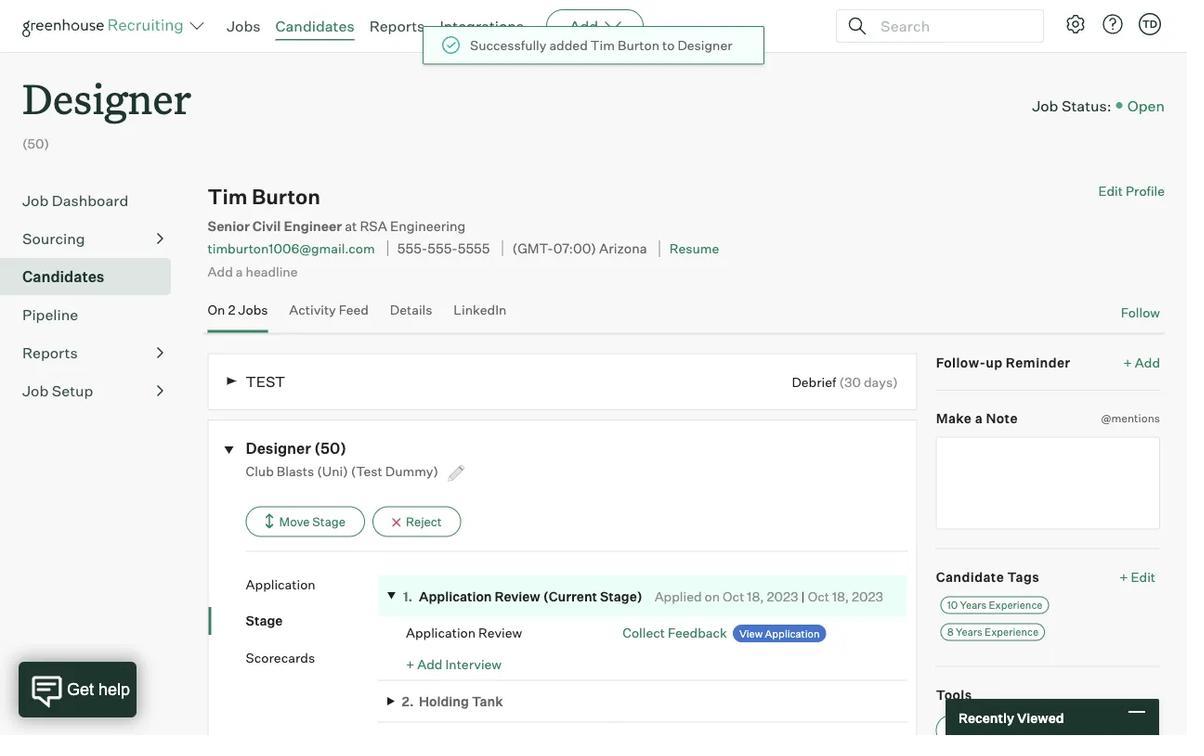 Task type: describe. For each thing, give the bounding box(es) containing it.
view application link
[[733, 626, 827, 643]]

follow
[[1121, 305, 1161, 321]]

timburton1006@gmail.com link
[[208, 241, 375, 257]]

job for job setup
[[22, 382, 49, 401]]

dummy)
[[385, 464, 439, 480]]

(30
[[840, 374, 862, 390]]

make a note
[[936, 411, 1018, 427]]

greenhouse recruiting image
[[22, 15, 190, 37]]

designer for designer
[[22, 71, 192, 125]]

scorecards link
[[246, 649, 378, 667]]

jobs inside on 2 jobs link
[[238, 302, 268, 318]]

linkedin link
[[454, 302, 507, 330]]

2 555- from the left
[[428, 240, 458, 257]]

2. holding tank
[[402, 694, 503, 710]]

application link
[[246, 576, 378, 594]]

td
[[1143, 18, 1158, 30]]

feed
[[339, 302, 369, 318]]

club blasts (uni) (test dummy)
[[246, 464, 441, 480]]

@mentions
[[1102, 412, 1161, 426]]

to
[[663, 37, 675, 53]]

move
[[279, 515, 310, 530]]

1 vertical spatial (50)
[[314, 439, 347, 458]]

club
[[246, 464, 274, 480]]

note
[[986, 411, 1018, 427]]

1. application review (current stage)
[[403, 589, 643, 605]]

1 oct from the left
[[723, 589, 745, 605]]

years for 10
[[961, 600, 987, 612]]

tags
[[1008, 569, 1040, 586]]

resume
[[670, 241, 720, 257]]

10 years experience link
[[941, 597, 1050, 615]]

added
[[550, 37, 588, 53]]

add down follow link
[[1136, 355, 1161, 371]]

0 vertical spatial reports
[[370, 17, 425, 35]]

test
[[246, 373, 286, 391]]

activity
[[289, 302, 336, 318]]

tim inside tim burton senior civil engineer at rsa engineering
[[208, 184, 248, 210]]

+ add
[[1124, 355, 1161, 371]]

experience for 8 years experience
[[985, 627, 1039, 639]]

senior
[[208, 218, 250, 234]]

5555
[[458, 240, 490, 257]]

sourcing link
[[22, 228, 164, 250]]

activity feed link
[[289, 302, 369, 330]]

collect feedback link
[[623, 625, 728, 641]]

0 vertical spatial candidates
[[276, 17, 355, 35]]

candidate tags
[[936, 569, 1040, 586]]

make
[[936, 411, 972, 427]]

scorecards
[[246, 650, 315, 666]]

move stage
[[279, 515, 346, 530]]

pipeline
[[22, 306, 78, 325]]

engineering
[[390, 218, 466, 234]]

dashboard
[[52, 192, 128, 210]]

civil
[[253, 218, 281, 234]]

job setup link
[[22, 380, 164, 403]]

1 horizontal spatial edit
[[1132, 569, 1156, 586]]

on
[[208, 302, 225, 318]]

debrief (30 days)
[[792, 374, 898, 390]]

follow link
[[1121, 304, 1161, 322]]

rsa
[[360, 218, 387, 234]]

10
[[948, 600, 958, 612]]

resume link
[[670, 241, 720, 257]]

designer (50)
[[246, 439, 347, 458]]

(gmt-07:00) arizona
[[513, 240, 647, 257]]

job for job dashboard
[[22, 192, 49, 210]]

job status:
[[1033, 96, 1112, 115]]

+ for + edit
[[1120, 569, 1129, 586]]

recently viewed
[[959, 710, 1065, 727]]

8 years experience
[[948, 627, 1039, 639]]

details link
[[390, 302, 433, 330]]

designer for designer (50)
[[246, 439, 311, 458]]

2 18, from the left
[[833, 589, 850, 605]]

add up on
[[208, 263, 233, 280]]

td button
[[1139, 13, 1162, 35]]

+ for + add
[[1124, 355, 1133, 371]]

0 vertical spatial jobs
[[227, 17, 261, 35]]

add button
[[547, 9, 644, 43]]

stage)
[[600, 589, 643, 605]]

up
[[986, 355, 1003, 371]]

reminder
[[1006, 355, 1071, 371]]

1 horizontal spatial reports link
[[370, 17, 425, 35]]

0 vertical spatial edit
[[1099, 183, 1123, 200]]

Search text field
[[876, 13, 1027, 39]]

application up application review
[[419, 589, 492, 605]]

+ add interview link
[[406, 657, 502, 673]]

holding
[[419, 694, 469, 710]]

0 vertical spatial review
[[495, 589, 541, 605]]

follow-
[[936, 355, 986, 371]]



Task type: vqa. For each thing, say whether or not it's contained in the screenshot.
Password password field
no



Task type: locate. For each thing, give the bounding box(es) containing it.
0 vertical spatial years
[[961, 600, 987, 612]]

reports down "pipeline"
[[22, 344, 78, 363]]

view
[[740, 628, 763, 640]]

1 vertical spatial tim
[[208, 184, 248, 210]]

open
[[1128, 96, 1165, 115]]

interview
[[446, 657, 502, 673]]

+ add interview
[[406, 657, 502, 673]]

+ edit
[[1120, 569, 1156, 586]]

candidates link right the jobs link
[[276, 17, 355, 35]]

1 vertical spatial stage
[[246, 613, 283, 630]]

reports
[[370, 17, 425, 35], [22, 344, 78, 363]]

job for job status:
[[1033, 96, 1059, 115]]

|
[[802, 589, 805, 605]]

add a headline
[[208, 263, 298, 280]]

1 vertical spatial designer
[[22, 71, 192, 125]]

8 years experience link
[[941, 624, 1046, 642]]

engineer
[[284, 218, 342, 234]]

review up interview
[[479, 626, 522, 642]]

1 horizontal spatial tim
[[591, 37, 615, 53]]

follow-up reminder
[[936, 355, 1071, 371]]

job left setup
[[22, 382, 49, 401]]

add inside 'popup button'
[[570, 17, 599, 35]]

0 horizontal spatial burton
[[252, 184, 321, 210]]

on
[[705, 589, 720, 605]]

a for add
[[236, 263, 243, 280]]

0 vertical spatial burton
[[618, 37, 660, 53]]

0 horizontal spatial 2023
[[767, 589, 799, 605]]

burton up civil
[[252, 184, 321, 210]]

0 vertical spatial job
[[1033, 96, 1059, 115]]

1 horizontal spatial burton
[[618, 37, 660, 53]]

1 horizontal spatial reports
[[370, 17, 425, 35]]

0 horizontal spatial oct
[[723, 589, 745, 605]]

0 horizontal spatial (50)
[[22, 136, 49, 152]]

2023
[[767, 589, 799, 605], [852, 589, 884, 605]]

2023 left |
[[767, 589, 799, 605]]

1 vertical spatial review
[[479, 626, 522, 642]]

10 years experience
[[948, 600, 1043, 612]]

stage right move at the left bottom
[[313, 515, 346, 530]]

None text field
[[936, 437, 1161, 530]]

tim up senior
[[208, 184, 248, 210]]

1 555- from the left
[[398, 240, 428, 257]]

0 horizontal spatial tim
[[208, 184, 248, 210]]

1 vertical spatial jobs
[[238, 302, 268, 318]]

integrations link
[[440, 17, 524, 35]]

blasts
[[277, 464, 314, 480]]

1 vertical spatial +
[[1120, 569, 1129, 586]]

on 2 jobs
[[208, 302, 268, 318]]

edit profile
[[1099, 183, 1165, 200]]

(gmt-
[[513, 240, 554, 257]]

0 vertical spatial tim
[[591, 37, 615, 53]]

1 horizontal spatial a
[[975, 411, 983, 427]]

burton
[[618, 37, 660, 53], [252, 184, 321, 210]]

1 vertical spatial edit
[[1132, 569, 1156, 586]]

designer right to
[[678, 37, 733, 53]]

job up sourcing
[[22, 192, 49, 210]]

application review
[[406, 626, 522, 642]]

0 horizontal spatial a
[[236, 263, 243, 280]]

0 vertical spatial stage
[[313, 515, 346, 530]]

years right 10
[[961, 600, 987, 612]]

8
[[948, 627, 954, 639]]

2 vertical spatial job
[[22, 382, 49, 401]]

years right 8
[[956, 627, 983, 639]]

1 horizontal spatial 2023
[[852, 589, 884, 605]]

0 horizontal spatial edit
[[1099, 183, 1123, 200]]

sourcing
[[22, 230, 85, 248]]

reject
[[406, 515, 442, 530]]

1 vertical spatial candidates link
[[22, 266, 164, 288]]

recently
[[959, 710, 1015, 727]]

application up "+ add interview" link
[[406, 626, 476, 642]]

tim right the "added"
[[591, 37, 615, 53]]

0 vertical spatial (50)
[[22, 136, 49, 152]]

designer
[[678, 37, 733, 53], [22, 71, 192, 125], [246, 439, 311, 458]]

timburton1006@gmail.com
[[208, 241, 375, 257]]

1 horizontal spatial stage
[[313, 515, 346, 530]]

review left (current
[[495, 589, 541, 605]]

tim burton senior civil engineer at rsa engineering
[[208, 184, 466, 234]]

a left headline
[[236, 263, 243, 280]]

tank
[[472, 694, 503, 710]]

0 vertical spatial a
[[236, 263, 243, 280]]

collect feedback
[[623, 625, 728, 641]]

candidates link down sourcing link
[[22, 266, 164, 288]]

headline
[[246, 263, 298, 280]]

0 horizontal spatial candidates
[[22, 268, 104, 286]]

0 vertical spatial experience
[[989, 600, 1043, 612]]

activity feed
[[289, 302, 369, 318]]

burton inside tim burton senior civil engineer at rsa engineering
[[252, 184, 321, 210]]

2 vertical spatial designer
[[246, 439, 311, 458]]

0 horizontal spatial reports
[[22, 344, 78, 363]]

a for make
[[975, 411, 983, 427]]

reports left the integrations link on the left top of the page
[[370, 17, 425, 35]]

edit profile link
[[1099, 183, 1165, 200]]

years for 8
[[956, 627, 983, 639]]

designer link
[[22, 52, 192, 129]]

reports link left the integrations link on the left top of the page
[[370, 17, 425, 35]]

application up stage link
[[246, 577, 316, 593]]

@mentions link
[[1102, 410, 1161, 428]]

a
[[236, 263, 243, 280], [975, 411, 983, 427]]

0 horizontal spatial 18,
[[748, 589, 764, 605]]

job dashboard
[[22, 192, 128, 210]]

years
[[961, 600, 987, 612], [956, 627, 983, 639]]

1 vertical spatial burton
[[252, 184, 321, 210]]

2 vertical spatial +
[[406, 657, 415, 673]]

+ for + add interview
[[406, 657, 415, 673]]

2 2023 from the left
[[852, 589, 884, 605]]

designer down greenhouse recruiting "image"
[[22, 71, 192, 125]]

0 horizontal spatial reports link
[[22, 342, 164, 364]]

experience for 10 years experience
[[989, 600, 1043, 612]]

stage up scorecards
[[246, 613, 283, 630]]

1 vertical spatial candidates
[[22, 268, 104, 286]]

jobs link
[[227, 17, 261, 35]]

2 oct from the left
[[808, 589, 830, 605]]

candidates
[[276, 17, 355, 35], [22, 268, 104, 286]]

linkedin
[[454, 302, 507, 318]]

candidates down sourcing
[[22, 268, 104, 286]]

1 vertical spatial experience
[[985, 627, 1039, 639]]

setup
[[52, 382, 93, 401]]

1 vertical spatial reports link
[[22, 342, 164, 364]]

18,
[[748, 589, 764, 605], [833, 589, 850, 605]]

application down |
[[765, 628, 820, 640]]

1 vertical spatial years
[[956, 627, 983, 639]]

collect
[[623, 625, 665, 641]]

+
[[1124, 355, 1133, 371], [1120, 569, 1129, 586], [406, 657, 415, 673]]

2023 right |
[[852, 589, 884, 605]]

(50) up "job dashboard"
[[22, 136, 49, 152]]

1 horizontal spatial 18,
[[833, 589, 850, 605]]

add up the "added"
[[570, 17, 599, 35]]

(current
[[543, 589, 598, 605]]

0 vertical spatial +
[[1124, 355, 1133, 371]]

job
[[1033, 96, 1059, 115], [22, 192, 49, 210], [22, 382, 49, 401]]

pipeline link
[[22, 304, 164, 326]]

burton left to
[[618, 37, 660, 53]]

2 horizontal spatial designer
[[678, 37, 733, 53]]

18, up view
[[748, 589, 764, 605]]

555-555-5555
[[398, 240, 490, 257]]

applied
[[655, 589, 702, 605]]

2
[[228, 302, 236, 318]]

1 vertical spatial a
[[975, 411, 983, 427]]

designer up blasts
[[246, 439, 311, 458]]

tim
[[591, 37, 615, 53], [208, 184, 248, 210]]

0 horizontal spatial candidates link
[[22, 266, 164, 288]]

0 vertical spatial designer
[[678, 37, 733, 53]]

1 horizontal spatial designer
[[246, 439, 311, 458]]

(uni)
[[317, 464, 348, 480]]

1 horizontal spatial oct
[[808, 589, 830, 605]]

add up holding
[[418, 657, 443, 673]]

oct right |
[[808, 589, 830, 605]]

tools
[[936, 687, 973, 704]]

(test
[[351, 464, 383, 480]]

arizona
[[599, 240, 647, 257]]

debrief
[[792, 374, 837, 390]]

experience down 10 years experience link
[[985, 627, 1039, 639]]

1 18, from the left
[[748, 589, 764, 605]]

integrations
[[440, 17, 524, 35]]

1 horizontal spatial candidates
[[276, 17, 355, 35]]

07:00)
[[554, 240, 597, 257]]

candidates right the jobs link
[[276, 17, 355, 35]]

1 horizontal spatial candidates link
[[276, 17, 355, 35]]

1 vertical spatial reports
[[22, 344, 78, 363]]

candidate
[[936, 569, 1005, 586]]

stage
[[313, 515, 346, 530], [246, 613, 283, 630]]

0 vertical spatial reports link
[[370, 17, 425, 35]]

18, right |
[[833, 589, 850, 605]]

stage link
[[246, 613, 378, 631]]

successfully
[[470, 37, 547, 53]]

1 vertical spatial job
[[22, 192, 49, 210]]

job dashboard link
[[22, 190, 164, 212]]

application
[[246, 577, 316, 593], [419, 589, 492, 605], [406, 626, 476, 642], [765, 628, 820, 640]]

1 horizontal spatial (50)
[[314, 439, 347, 458]]

configure image
[[1065, 13, 1087, 35]]

1 2023 from the left
[[767, 589, 799, 605]]

a left note
[[975, 411, 983, 427]]

job left 'status:'
[[1033, 96, 1059, 115]]

at
[[345, 218, 357, 234]]

oct right on
[[723, 589, 745, 605]]

experience down tags
[[989, 600, 1043, 612]]

applied on  oct 18, 2023 | oct 18, 2023
[[655, 589, 884, 605]]

1.
[[403, 589, 413, 605]]

details
[[390, 302, 433, 318]]

reports link down "pipeline" link
[[22, 342, 164, 364]]

stage inside button
[[313, 515, 346, 530]]

status:
[[1062, 96, 1112, 115]]

0 vertical spatial candidates link
[[276, 17, 355, 35]]

0 horizontal spatial stage
[[246, 613, 283, 630]]

td button
[[1136, 9, 1165, 39]]

jobs
[[227, 17, 261, 35], [238, 302, 268, 318]]

(50) up (uni)
[[314, 439, 347, 458]]

0 horizontal spatial designer
[[22, 71, 192, 125]]



